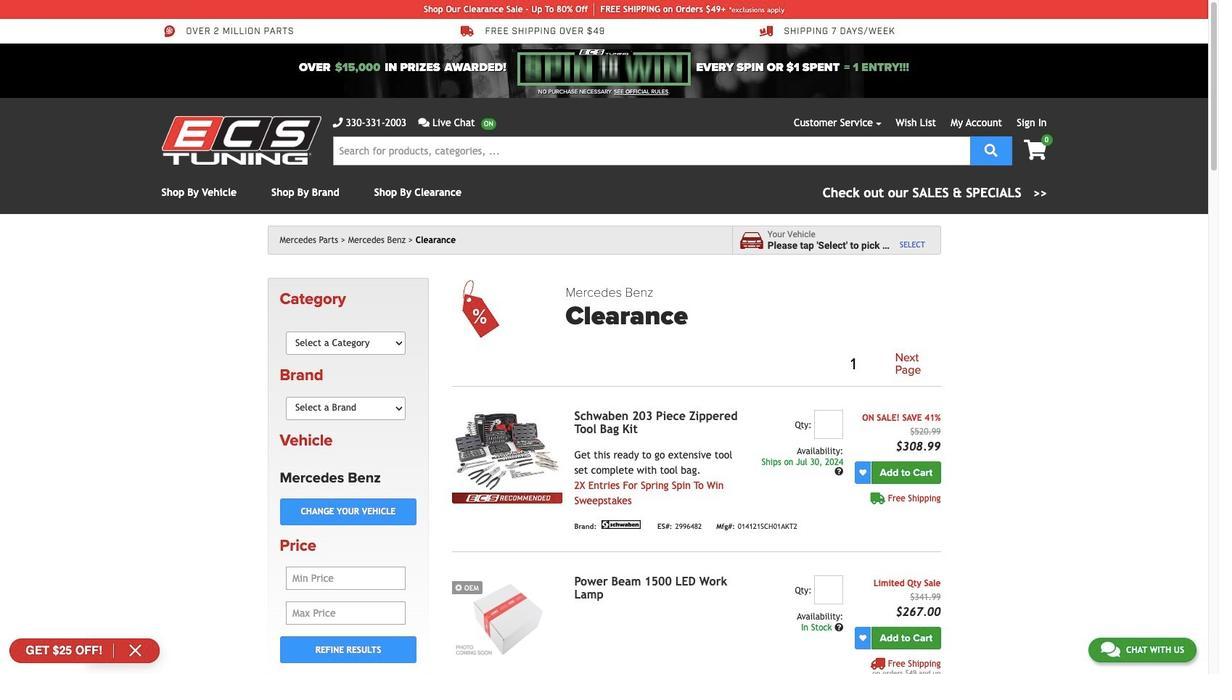 Task type: vqa. For each thing, say whether or not it's contained in the screenshot.
"Thumbnail Image"
yes



Task type: locate. For each thing, give the bounding box(es) containing it.
Max Price number field
[[286, 602, 406, 625]]

Search text field
[[333, 137, 971, 166]]

paginated product list navigation navigation
[[566, 349, 941, 380]]

es#2996482 - 014121sch01akt2 - schwaben 203 piece zippered tool bag kit  - get this ready to go extensive tool set complete with tool bag. - schwaben - audi bmw volkswagen mercedes benz mini porsche image
[[453, 410, 563, 493]]

question circle image
[[835, 468, 844, 477]]

add to wish list image
[[860, 469, 867, 477], [860, 635, 867, 642]]

question circle image
[[835, 624, 844, 632]]

thumbnail image image
[[453, 576, 563, 658]]

ecs tuning recommends this product. image
[[453, 493, 563, 504]]

None number field
[[815, 410, 844, 439], [815, 576, 844, 605], [815, 410, 844, 439], [815, 576, 844, 605]]

comments image
[[418, 118, 430, 128]]

0 vertical spatial add to wish list image
[[860, 469, 867, 477]]

1 vertical spatial add to wish list image
[[860, 635, 867, 642]]



Task type: describe. For each thing, give the bounding box(es) containing it.
ecs tuning 'spin to win' contest logo image
[[518, 49, 691, 86]]

search image
[[985, 143, 998, 156]]

schwaben - corporate logo image
[[600, 521, 643, 529]]

comments image
[[1101, 641, 1121, 659]]

1 add to wish list image from the top
[[860, 469, 867, 477]]

Min Price number field
[[286, 567, 406, 590]]

ecs tuning image
[[162, 116, 321, 165]]

phone image
[[333, 118, 343, 128]]

2 add to wish list image from the top
[[860, 635, 867, 642]]



